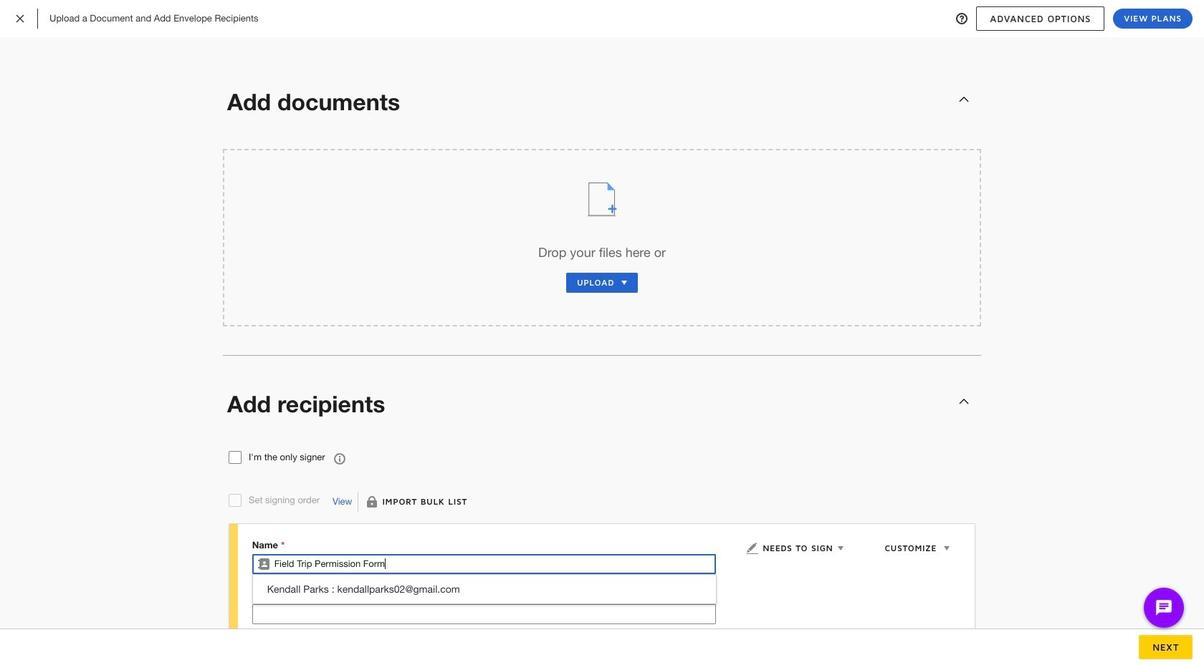 Task type: describe. For each thing, give the bounding box(es) containing it.
kendall parks : kendallparks02@gmail.com element
[[267, 583, 460, 596]]



Task type: vqa. For each thing, say whether or not it's contained in the screenshot.
Kendall Parks : kendallparks02@gmail.com element
yes



Task type: locate. For each thing, give the bounding box(es) containing it.
None text field
[[274, 556, 715, 574], [253, 606, 715, 624], [274, 556, 715, 574], [253, 606, 715, 624]]



